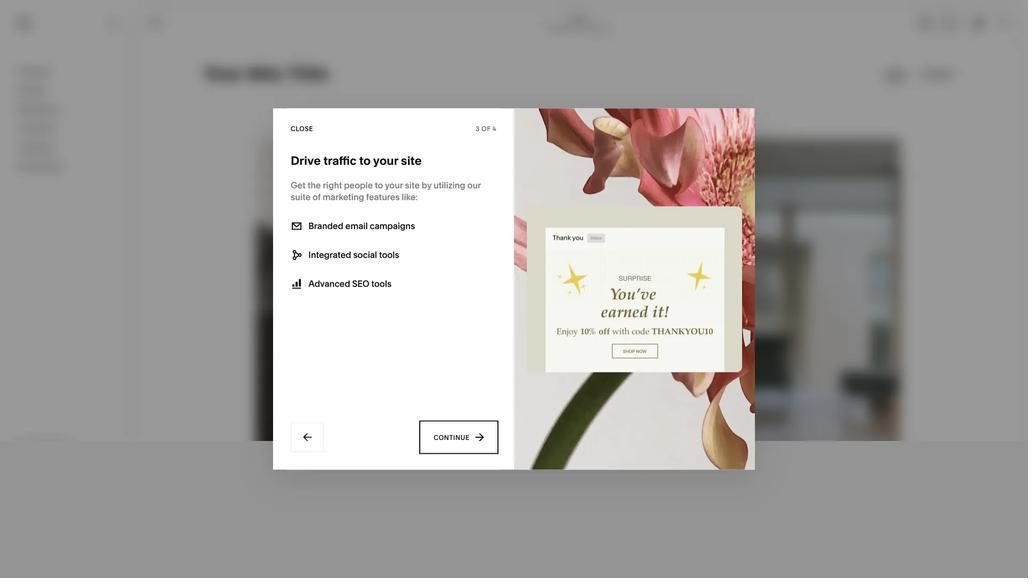 Task type: vqa. For each thing, say whether or not it's contained in the screenshot.
of
yes



Task type: describe. For each thing, give the bounding box(es) containing it.
seo
[[352, 279, 369, 289]]

4
[[493, 125, 496, 133]]

portfolio
[[548, 24, 574, 31]]

to inside "get the right people to your site by utilizing our suite of marketing features like:"
[[375, 180, 383, 191]]

drive
[[291, 153, 321, 168]]

·
[[575, 24, 577, 31]]

work
[[570, 15, 586, 23]]

asset
[[18, 440, 41, 450]]

marketing
[[323, 192, 364, 202]]

continue button
[[421, 423, 496, 452]]

right
[[323, 180, 342, 191]]

contacts link
[[18, 123, 119, 135]]

website link
[[18, 66, 119, 78]]

integrated
[[308, 250, 351, 260]]

suite
[[291, 192, 311, 202]]

branded
[[308, 221, 343, 231]]

advanced seo tools
[[308, 279, 392, 289]]

close button
[[291, 119, 313, 139]]

utilizing
[[434, 180, 465, 191]]

analytics link
[[18, 142, 119, 154]]

your inside "get the right people to your site by utilizing our suite of marketing features like:"
[[385, 180, 403, 191]]

selling
[[18, 85, 45, 96]]

contacts
[[18, 123, 55, 134]]

edit
[[149, 19, 164, 27]]

the
[[308, 180, 321, 191]]

close
[[291, 125, 313, 133]]

like:
[[402, 192, 418, 202]]

continue
[[434, 434, 470, 442]]

0 vertical spatial to
[[359, 153, 371, 168]]



Task type: locate. For each thing, give the bounding box(es) containing it.
tools right social
[[379, 250, 399, 260]]

integrated social tools
[[308, 250, 399, 260]]

analytics
[[18, 142, 55, 153]]

your up features
[[385, 180, 403, 191]]

features
[[366, 192, 400, 202]]

1 horizontal spatial of
[[482, 125, 491, 133]]

1 vertical spatial site
[[405, 180, 420, 191]]

selling link
[[18, 85, 119, 97]]

1 vertical spatial your
[[385, 180, 403, 191]]

of left 4
[[482, 125, 491, 133]]

of
[[482, 125, 491, 133], [313, 192, 321, 202]]

by
[[422, 180, 432, 191]]

0 vertical spatial tools
[[379, 250, 399, 260]]

0 vertical spatial your
[[373, 153, 398, 168]]

site inside "get the right people to your site by utilizing our suite of marketing features like:"
[[405, 180, 420, 191]]

library
[[43, 440, 71, 450]]

tab list
[[913, 15, 962, 32]]

advanced
[[308, 279, 350, 289]]

of inside "get the right people to your site by utilizing our suite of marketing features like:"
[[313, 192, 321, 202]]

to up features
[[375, 180, 383, 191]]

1 horizontal spatial to
[[375, 180, 383, 191]]

our
[[467, 180, 481, 191]]

published
[[578, 24, 609, 31]]

3 of 4
[[476, 125, 496, 133]]

1 vertical spatial of
[[313, 192, 321, 202]]

site
[[401, 153, 422, 168], [405, 180, 420, 191]]

scheduling link
[[18, 161, 119, 174]]

get
[[291, 180, 306, 191]]

people
[[344, 180, 373, 191]]

tools
[[379, 250, 399, 260], [371, 279, 392, 289]]

scheduling
[[18, 161, 64, 172]]

drive traffic to your site
[[291, 153, 422, 168]]

marketing link
[[18, 104, 119, 116]]

tools right seo
[[371, 279, 392, 289]]

1 vertical spatial tools
[[371, 279, 392, 289]]

asset library link
[[18, 439, 119, 452]]

get the right people to your site by utilizing our suite of marketing features like:
[[291, 180, 481, 202]]

campaigns
[[370, 221, 415, 231]]

of down the
[[313, 192, 321, 202]]

0 horizontal spatial of
[[313, 192, 321, 202]]

traffic
[[323, 153, 357, 168]]

social
[[353, 250, 377, 260]]

edit button
[[142, 13, 171, 33]]

marketing
[[18, 104, 59, 115]]

tools for advanced seo tools
[[371, 279, 392, 289]]

site up like:
[[405, 180, 420, 191]]

0 vertical spatial of
[[482, 125, 491, 133]]

your up "get the right people to your site by utilizing our suite of marketing features like:"
[[373, 153, 398, 168]]

tools for integrated social tools
[[379, 250, 399, 260]]

your
[[373, 153, 398, 168], [385, 180, 403, 191]]

website
[[18, 66, 51, 77]]

branded email campaigns
[[308, 221, 415, 231]]

to right traffic
[[359, 153, 371, 168]]

work portfolio · published
[[548, 15, 609, 31]]

1 vertical spatial to
[[375, 180, 383, 191]]

site up the by
[[401, 153, 422, 168]]

3
[[476, 125, 480, 133]]

asset library
[[18, 440, 71, 450]]

to
[[359, 153, 371, 168], [375, 180, 383, 191]]

0 horizontal spatial to
[[359, 153, 371, 168]]

email
[[345, 221, 368, 231]]

0 vertical spatial site
[[401, 153, 422, 168]]



